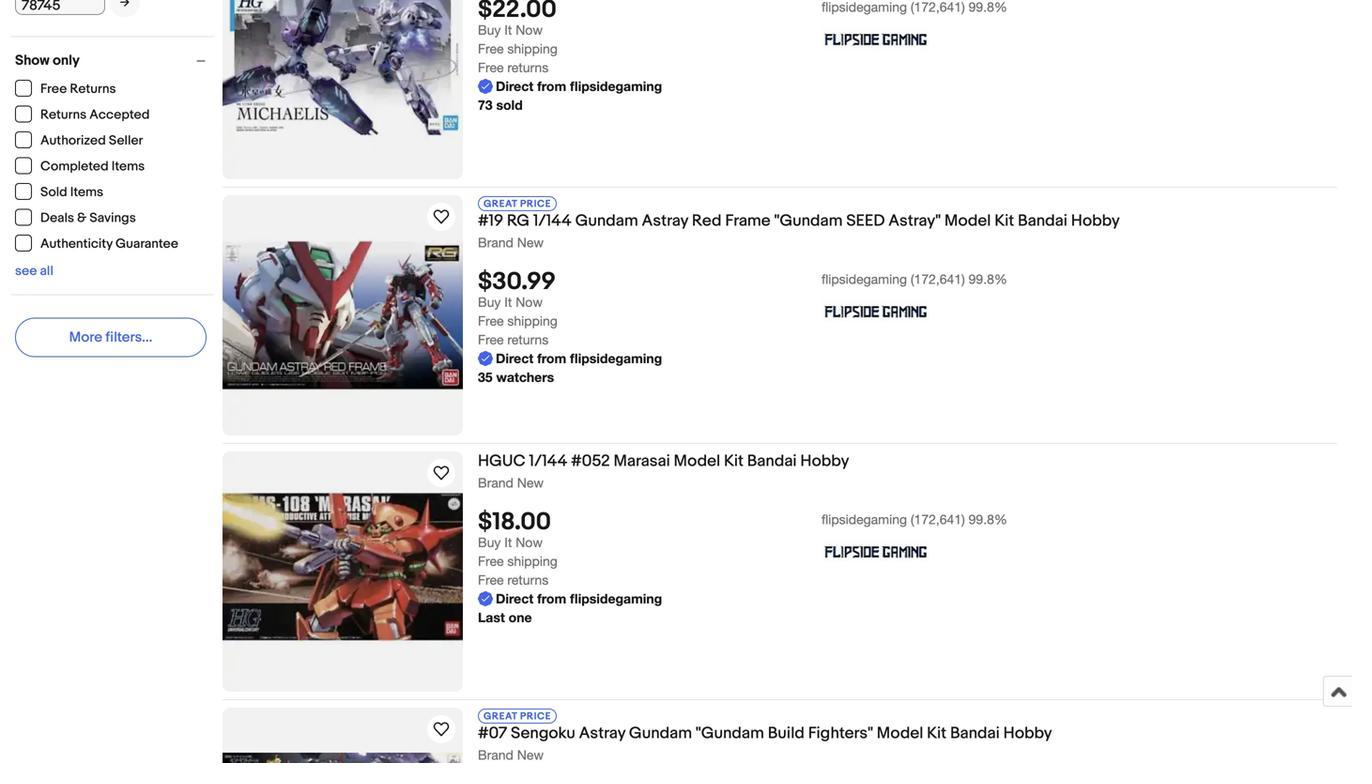 Task type: describe. For each thing, give the bounding box(es) containing it.
completed items
[[40, 159, 145, 175]]

new inside hguc 1/144 #052 marasai model kit bandai hobby brand new
[[517, 475, 544, 491]]

sold
[[496, 97, 523, 113]]

free returns
[[40, 81, 116, 97]]

buy for $30.99
[[478, 295, 501, 310]]

free down $18.00
[[478, 554, 504, 569]]

authenticity guarantee
[[40, 236, 178, 252]]

marasai
[[614, 452, 670, 471]]

direct for $30.99
[[496, 351, 533, 366]]

see all button
[[15, 263, 53, 279]]

watch #07 sengoku astray gundam "gundam build fighters" model kit bandai hobby image
[[430, 718, 453, 741]]

great price button for #07 sengoku astray gundam "gundam build fighters" model kit bandai hobby
[[478, 708, 557, 724]]

model inside great price #19 rg 1/144 gundam astray red frame "gundam seed astray" model kit bandai hobby brand new
[[944, 211, 991, 231]]

accepted
[[89, 107, 150, 123]]

from for $18.00
[[537, 591, 566, 607]]

brand inside hguc 1/144 #052 marasai model kit bandai hobby brand new
[[478, 475, 513, 491]]

"gundam inside great price #19 rg 1/144 gundam astray red frame "gundam seed astray" model kit bandai hobby brand new
[[774, 211, 843, 231]]

filters...
[[106, 329, 152, 346]]

more filters...
[[69, 329, 152, 346]]

visit flipsidegaming ebay store! image for $30.99
[[822, 293, 929, 331]]

now for $30.99
[[516, 295, 543, 310]]

bandai inside hguc 1/144 #052 marasai model kit bandai hobby brand new
[[747, 452, 797, 471]]

flipsidegaming for free shipping free returns direct from flipsidegaming 73 sold
[[570, 79, 662, 94]]

show
[[15, 52, 50, 69]]

shipping for $18.00
[[507, 554, 558, 569]]

1 it from the top
[[504, 22, 512, 38]]

#07 sengoku astray gundam "gundam build fighters" model kit bandai hobby link
[[478, 724, 1337, 747]]

free up 73
[[478, 60, 504, 75]]

#07 sengoku astray gundam "gundam build fighters" model kit bandai hobby image
[[223, 753, 463, 763]]

0 vertical spatial returns
[[70, 81, 116, 97]]

$18.00
[[478, 508, 551, 537]]

free down $30.99
[[478, 313, 504, 329]]

returns for $18.00
[[507, 572, 548, 588]]

watchers
[[496, 370, 554, 385]]

kit inside great price #07 sengoku astray gundam "gundam build fighters" model kit bandai hobby brand new
[[927, 724, 947, 744]]

one
[[509, 610, 532, 625]]

$30.99
[[478, 268, 556, 297]]

items for completed items
[[112, 159, 145, 175]]

astray inside great price #07 sengoku astray gundam "gundam build fighters" model kit bandai hobby brand new
[[579, 724, 625, 744]]

great price button for #19 rg 1/144 gundam astray red frame "gundam seed astray" model kit bandai hobby
[[478, 195, 557, 211]]

frame
[[725, 211, 771, 231]]

flipsidegaming (172,641) 99.8% buy it now for $30.99
[[478, 272, 1007, 310]]

fighters"
[[808, 724, 873, 744]]

35
[[478, 370, 493, 385]]

(172,641) for $30.99
[[911, 272, 965, 287]]

returns accepted
[[40, 107, 150, 123]]

kit inside great price #19 rg 1/144 gundam astray red frame "gundam seed astray" model kit bandai hobby brand new
[[995, 211, 1014, 231]]

from for $30.99
[[537, 351, 566, 366]]

sold items
[[40, 184, 103, 200]]

only
[[53, 52, 80, 69]]

gundam for astray
[[629, 724, 692, 744]]

1/144 inside hguc 1/144 #052 marasai model kit bandai hobby brand new
[[529, 452, 567, 471]]

buy for $18.00
[[478, 535, 501, 550]]

free up 35
[[478, 332, 504, 348]]

"gundam inside great price #07 sengoku astray gundam "gundam build fighters" model kit bandai hobby brand new
[[696, 724, 764, 744]]

direct for $18.00
[[496, 591, 533, 607]]

free shipping free returns direct from flipsidegaming 35 watchers
[[478, 313, 662, 385]]

bandai inside great price #07 sengoku astray gundam "gundam build fighters" model kit bandai hobby brand new
[[950, 724, 1000, 744]]

1 visit flipsidegaming ebay store! image from the top
[[822, 21, 929, 58]]

price for rg
[[520, 198, 551, 210]]

see all
[[15, 263, 53, 279]]

completed
[[40, 159, 109, 175]]

direct inside free shipping free returns direct from flipsidegaming 73 sold
[[496, 79, 533, 94]]

deals & savings
[[40, 210, 136, 226]]

price for sengoku
[[520, 711, 551, 723]]

#052
[[571, 452, 610, 471]]

watch hguc 1/144 #052 marasai model kit bandai hobby image
[[430, 462, 453, 484]]

seed
[[846, 211, 885, 231]]

authenticity guarantee link
[[15, 235, 179, 252]]

deals
[[40, 210, 74, 226]]

shipping inside free shipping free returns direct from flipsidegaming 73 sold
[[507, 41, 558, 57]]

savings
[[90, 210, 136, 226]]

sold items link
[[15, 183, 104, 200]]

authenticity
[[40, 236, 113, 252]]

hobby inside great price #07 sengoku astray gundam "gundam build fighters" model kit bandai hobby brand new
[[1003, 724, 1052, 744]]

astray"
[[888, 211, 941, 231]]

flipsidegaming (172,641) 99.8% buy it now for $18.00
[[478, 512, 1007, 550]]



Task type: vqa. For each thing, say whether or not it's contained in the screenshot.
Visit flipsidegaming eBay Store! image corresponding to $18.00
yes



Task type: locate. For each thing, give the bounding box(es) containing it.
hobby inside great price #19 rg 1/144 gundam astray red frame "gundam seed astray" model kit bandai hobby brand new
[[1071, 211, 1120, 231]]

price
[[520, 198, 551, 210], [520, 711, 551, 723]]

returns accepted link
[[15, 106, 151, 123]]

1 vertical spatial flipsidegaming (172,641) 99.8% buy it now
[[478, 512, 1007, 550]]

0 vertical spatial 1/144
[[533, 211, 572, 231]]

2 vertical spatial shipping
[[507, 554, 558, 569]]

brand inside great price #07 sengoku astray gundam "gundam build fighters" model kit bandai hobby brand new
[[478, 747, 513, 763]]

0 vertical spatial it
[[504, 22, 512, 38]]

free shipping free returns direct from flipsidegaming last one
[[478, 554, 662, 625]]

3 from from the top
[[537, 591, 566, 607]]

flipsidegaming inside the free shipping free returns direct from flipsidegaming last one
[[570, 591, 662, 607]]

0 vertical spatial visit flipsidegaming ebay store! image
[[822, 21, 929, 58]]

it up one
[[504, 535, 512, 550]]

1 brand from the top
[[478, 235, 513, 250]]

0 vertical spatial flipsidegaming (172,641) 99.8% buy it now
[[478, 272, 1007, 310]]

new down rg
[[517, 235, 544, 250]]

1 returns from the top
[[507, 60, 548, 75]]

3 it from the top
[[504, 535, 512, 550]]

build
[[768, 724, 805, 744]]

free down show only
[[40, 81, 67, 97]]

authorized seller
[[40, 133, 143, 149]]

1/144 left #052
[[529, 452, 567, 471]]

returns inside free shipping free returns direct from flipsidegaming 35 watchers
[[507, 332, 548, 348]]

&
[[77, 210, 87, 226]]

hguc 1/144 #052 marasai model kit bandai hobby heading
[[478, 452, 849, 471]]

model
[[944, 211, 991, 231], [674, 452, 720, 471], [877, 724, 923, 744]]

2 price from the top
[[520, 711, 551, 723]]

astray right sengoku
[[579, 724, 625, 744]]

new
[[517, 235, 544, 250], [517, 475, 544, 491], [517, 747, 544, 763]]

2 visit flipsidegaming ebay store! image from the top
[[822, 293, 929, 331]]

last
[[478, 610, 505, 625]]

free up last
[[478, 572, 504, 588]]

guarantee
[[115, 236, 178, 252]]

items
[[112, 159, 145, 175], [70, 184, 103, 200]]

direct up sold
[[496, 79, 533, 94]]

free returns link
[[15, 80, 117, 97]]

0 vertical spatial kit
[[995, 211, 1014, 231]]

2 vertical spatial brand
[[478, 747, 513, 763]]

1/144 inside great price #19 rg 1/144 gundam astray red frame "gundam seed astray" model kit bandai hobby brand new
[[533, 211, 572, 231]]

bandai inside great price #19 rg 1/144 gundam astray red frame "gundam seed astray" model kit bandai hobby brand new
[[1018, 211, 1067, 231]]

model inside hguc 1/144 #052 marasai model kit bandai hobby brand new
[[674, 452, 720, 471]]

shipping down $30.99
[[507, 313, 558, 329]]

1 vertical spatial price
[[520, 711, 551, 723]]

seller
[[109, 133, 143, 149]]

1 vertical spatial shipping
[[507, 313, 558, 329]]

gundam inside great price #07 sengoku astray gundam "gundam build fighters" model kit bandai hobby brand new
[[629, 724, 692, 744]]

items up deals & savings
[[70, 184, 103, 200]]

new inside great price #07 sengoku astray gundam "gundam build fighters" model kit bandai hobby brand new
[[517, 747, 544, 763]]

3 visit flipsidegaming ebay store! image from the top
[[822, 533, 929, 571]]

astray left red
[[642, 211, 688, 231]]

direct from flipsidegaming text field for 73 sold
[[478, 77, 662, 96]]

3 now from the top
[[516, 535, 543, 550]]

0 horizontal spatial "gundam
[[696, 724, 764, 744]]

0 vertical spatial model
[[944, 211, 991, 231]]

0 vertical spatial hobby
[[1071, 211, 1120, 231]]

(172,641) for $18.00
[[911, 512, 965, 527]]

returns up watchers
[[507, 332, 548, 348]]

0 vertical spatial "gundam
[[774, 211, 843, 231]]

model right 'fighters"'
[[877, 724, 923, 744]]

1/144
[[533, 211, 572, 231], [529, 452, 567, 471]]

bandai
[[1018, 211, 1067, 231], [747, 452, 797, 471], [950, 724, 1000, 744]]

1 vertical spatial (172,641)
[[911, 512, 965, 527]]

1 vertical spatial direct
[[496, 351, 533, 366]]

great price button right "watch #07 sengoku astray gundam "gundam build fighters" model kit bandai hobby" icon
[[478, 708, 557, 724]]

more filters... button
[[15, 318, 207, 357]]

1 vertical spatial 1/144
[[529, 452, 567, 471]]

2 vertical spatial now
[[516, 535, 543, 550]]

it
[[504, 22, 512, 38], [504, 295, 512, 310], [504, 535, 512, 550]]

None text field
[[15, 0, 105, 15]]

0 vertical spatial buy
[[478, 22, 501, 38]]

1 price from the top
[[520, 198, 551, 210]]

0 vertical spatial great
[[484, 198, 517, 210]]

1 direct from flipsidegaming text field from the top
[[478, 77, 662, 96]]

99.8% for $30.99
[[969, 272, 1007, 287]]

shipping
[[507, 41, 558, 57], [507, 313, 558, 329], [507, 554, 558, 569]]

shipping inside free shipping free returns direct from flipsidegaming 35 watchers
[[507, 313, 558, 329]]

1/144 right rg
[[533, 211, 572, 231]]

2 horizontal spatial bandai
[[1018, 211, 1067, 231]]

0 horizontal spatial bandai
[[747, 452, 797, 471]]

2 new from the top
[[517, 475, 544, 491]]

free inside free returns link
[[40, 81, 67, 97]]

model right astray" at the right of the page
[[944, 211, 991, 231]]

0 horizontal spatial astray
[[579, 724, 625, 744]]

1 (172,641) from the top
[[911, 272, 965, 287]]

1 vertical spatial direct from flipsidegaming text field
[[478, 349, 662, 368]]

0 vertical spatial returns
[[507, 60, 548, 75]]

model right marasai
[[674, 452, 720, 471]]

0 vertical spatial price
[[520, 198, 551, 210]]

free shipping free returns direct from flipsidegaming 73 sold
[[478, 41, 662, 113]]

more
[[69, 329, 102, 346]]

great price button
[[478, 195, 557, 211], [478, 708, 557, 724]]

0 vertical spatial from
[[537, 79, 566, 94]]

returns down buy it now
[[507, 60, 548, 75]]

buy up last
[[478, 535, 501, 550]]

hg 1/144 michaelis gundam the witch from mercury model kit bandai hobby image
[[223, 0, 463, 179]]

1 vertical spatial from
[[537, 351, 566, 366]]

from inside free shipping free returns direct from flipsidegaming 35 watchers
[[537, 351, 566, 366]]

1 vertical spatial items
[[70, 184, 103, 200]]

great price #19 rg 1/144 gundam astray red frame "gundam seed astray" model kit bandai hobby brand new
[[478, 198, 1120, 250]]

visit flipsidegaming ebay store! image for $18.00
[[822, 533, 929, 571]]

1 vertical spatial hobby
[[800, 452, 849, 471]]

"gundam
[[774, 211, 843, 231], [696, 724, 764, 744]]

1 vertical spatial brand
[[478, 475, 513, 491]]

returns inside the free shipping free returns direct from flipsidegaming last one
[[507, 572, 548, 588]]

from up watchers
[[537, 351, 566, 366]]

great for #19
[[484, 198, 517, 210]]

0 vertical spatial (172,641)
[[911, 272, 965, 287]]

completed items link
[[15, 157, 146, 175]]

direct up one
[[496, 591, 533, 607]]

1 vertical spatial model
[[674, 452, 720, 471]]

2 (172,641) from the top
[[911, 512, 965, 527]]

Direct from flipsidegaming text field
[[478, 590, 662, 609]]

0 vertical spatial gundam
[[575, 211, 638, 231]]

0 vertical spatial new
[[517, 235, 544, 250]]

now up free shipping free returns direct from flipsidegaming 73 sold
[[516, 22, 543, 38]]

hguc 1/144 #052 marasai model kit bandai hobby link
[[478, 452, 1337, 475]]

2 shipping from the top
[[507, 313, 558, 329]]

price up sengoku
[[520, 711, 551, 723]]

2 vertical spatial visit flipsidegaming ebay store! image
[[822, 533, 929, 571]]

"gundam left seed
[[774, 211, 843, 231]]

Direct from flipsidegaming text field
[[478, 77, 662, 96], [478, 349, 662, 368]]

1 vertical spatial great price button
[[478, 708, 557, 724]]

direct from flipsidegaming text field up watchers
[[478, 349, 662, 368]]

1 shipping from the top
[[507, 41, 558, 57]]

"gundam left build
[[696, 724, 764, 744]]

1 vertical spatial now
[[516, 295, 543, 310]]

buy up 73
[[478, 22, 501, 38]]

brand down hguc
[[478, 475, 513, 491]]

2 vertical spatial kit
[[927, 724, 947, 744]]

#07
[[478, 724, 507, 744]]

price up rg
[[520, 198, 551, 210]]

99.8% for $18.00
[[969, 512, 1007, 527]]

watch #19 rg 1/144 gundam astray red frame "gundam seed astray" model kit bandai hobby image
[[430, 206, 453, 228]]

#07 sengoku astray gundam "gundam build fighters" model kit bandai hobby heading
[[478, 724, 1052, 744]]

flipsidegaming
[[570, 79, 662, 94], [822, 272, 907, 287], [570, 351, 662, 366], [822, 512, 907, 527], [570, 591, 662, 607]]

1 vertical spatial visit flipsidegaming ebay store! image
[[822, 293, 929, 331]]

0 vertical spatial direct
[[496, 79, 533, 94]]

1 vertical spatial gundam
[[629, 724, 692, 744]]

flipsidegaming for free shipping free returns direct from flipsidegaming 35 watchers
[[570, 351, 662, 366]]

visit flipsidegaming ebay store! image
[[822, 21, 929, 58], [822, 293, 929, 331], [822, 533, 929, 571]]

free
[[478, 41, 504, 57], [478, 60, 504, 75], [40, 81, 67, 97], [478, 313, 504, 329], [478, 332, 504, 348], [478, 554, 504, 569], [478, 572, 504, 588]]

see
[[15, 263, 37, 279]]

model inside great price #07 sengoku astray gundam "gundam build fighters" model kit bandai hobby brand new
[[877, 724, 923, 744]]

2 from from the top
[[537, 351, 566, 366]]

#19 rg 1/144 gundam astray red frame "gundam seed astray" model kit bandai hobby heading
[[478, 211, 1120, 231]]

2 horizontal spatial kit
[[995, 211, 1014, 231]]

99.8%
[[969, 272, 1007, 287], [969, 512, 1007, 527]]

price inside great price #07 sengoku astray gundam "gundam build fighters" model kit bandai hobby brand new
[[520, 711, 551, 723]]

rg
[[507, 211, 530, 231]]

from down buy it now
[[537, 79, 566, 94]]

direct
[[496, 79, 533, 94], [496, 351, 533, 366], [496, 591, 533, 607]]

returns for $30.99
[[507, 332, 548, 348]]

great price #07 sengoku astray gundam "gundam build fighters" model kit bandai hobby brand new
[[478, 711, 1052, 763]]

brand
[[478, 235, 513, 250], [478, 475, 513, 491], [478, 747, 513, 763]]

0 vertical spatial items
[[112, 159, 145, 175]]

brand inside great price #19 rg 1/144 gundam astray red frame "gundam seed astray" model kit bandai hobby brand new
[[478, 235, 513, 250]]

it up watchers
[[504, 295, 512, 310]]

2 vertical spatial it
[[504, 535, 512, 550]]

1 flipsidegaming (172,641) 99.8% buy it now from the top
[[478, 272, 1007, 310]]

great price button right "watch #19 rg 1/144 gundam astray red frame "gundam seed astray" model kit bandai hobby" image
[[478, 195, 557, 211]]

2 vertical spatial bandai
[[950, 724, 1000, 744]]

73
[[478, 97, 493, 113]]

3 returns from the top
[[507, 572, 548, 588]]

1 horizontal spatial hobby
[[1003, 724, 1052, 744]]

authorized seller link
[[15, 131, 144, 149]]

kit inside hguc 1/144 #052 marasai model kit bandai hobby brand new
[[724, 452, 744, 471]]

2 horizontal spatial model
[[944, 211, 991, 231]]

flipsidegaming (172,641) 99.8% buy it now
[[478, 272, 1007, 310], [478, 512, 1007, 550]]

2 great price button from the top
[[478, 708, 557, 724]]

1 new from the top
[[517, 235, 544, 250]]

from
[[537, 79, 566, 94], [537, 351, 566, 366], [537, 591, 566, 607]]

0 horizontal spatial kit
[[724, 452, 744, 471]]

show only button
[[15, 52, 214, 69]]

kit
[[995, 211, 1014, 231], [724, 452, 744, 471], [927, 724, 947, 744]]

2 vertical spatial new
[[517, 747, 544, 763]]

#19
[[478, 211, 503, 231]]

buy
[[478, 22, 501, 38], [478, 295, 501, 310], [478, 535, 501, 550]]

1 great price button from the top
[[478, 195, 557, 211]]

1 horizontal spatial astray
[[642, 211, 688, 231]]

2 now from the top
[[516, 295, 543, 310]]

sold
[[40, 184, 67, 200]]

now up free shipping free returns direct from flipsidegaming 35 watchers
[[516, 295, 543, 310]]

2 it from the top
[[504, 295, 512, 310]]

astray
[[642, 211, 688, 231], [579, 724, 625, 744]]

2 brand from the top
[[478, 475, 513, 491]]

(172,641) down astray" at the right of the page
[[911, 272, 965, 287]]

direct up watchers
[[496, 351, 533, 366]]

from down $18.00
[[537, 591, 566, 607]]

items down seller
[[112, 159, 145, 175]]

1 horizontal spatial "gundam
[[774, 211, 843, 231]]

2 vertical spatial direct
[[496, 591, 533, 607]]

now for $18.00
[[516, 535, 543, 550]]

0 horizontal spatial model
[[674, 452, 720, 471]]

great up #19
[[484, 198, 517, 210]]

1 vertical spatial kit
[[724, 452, 744, 471]]

0 vertical spatial 99.8%
[[969, 272, 1007, 287]]

hobby inside hguc 1/144 #052 marasai model kit bandai hobby brand new
[[800, 452, 849, 471]]

0 vertical spatial brand
[[478, 235, 513, 250]]

gundam for 1/144
[[575, 211, 638, 231]]

buy up 35
[[478, 295, 501, 310]]

shipping inside the free shipping free returns direct from flipsidegaming last one
[[507, 554, 558, 569]]

flipsidegaming for free shipping free returns direct from flipsidegaming last one
[[570, 591, 662, 607]]

2 vertical spatial hobby
[[1003, 724, 1052, 744]]

shipping for $30.99
[[507, 313, 558, 329]]

brand down #19
[[478, 235, 513, 250]]

astray inside great price #19 rg 1/144 gundam astray red frame "gundam seed astray" model kit bandai hobby brand new
[[642, 211, 688, 231]]

free down buy it now
[[478, 41, 504, 57]]

2 great from the top
[[484, 711, 517, 723]]

now up the free shipping free returns direct from flipsidegaming last one
[[516, 535, 543, 550]]

shipping down $18.00
[[507, 554, 558, 569]]

2 vertical spatial model
[[877, 724, 923, 744]]

2 vertical spatial from
[[537, 591, 566, 607]]

sengoku
[[511, 724, 575, 744]]

show only
[[15, 52, 80, 69]]

3 buy from the top
[[478, 535, 501, 550]]

#19 rg 1/144 gundam astray red frame "gundam seed astray" model kit bandai hobby image
[[223, 195, 463, 436]]

0 vertical spatial shipping
[[507, 41, 558, 57]]

hguc
[[478, 452, 525, 471]]

1 vertical spatial new
[[517, 475, 544, 491]]

1 great from the top
[[484, 198, 517, 210]]

it for $30.99
[[504, 295, 512, 310]]

1 vertical spatial "gundam
[[696, 724, 764, 744]]

from inside the free shipping free returns direct from flipsidegaming last one
[[537, 591, 566, 607]]

great
[[484, 198, 517, 210], [484, 711, 517, 723]]

2 99.8% from the top
[[969, 512, 1007, 527]]

0 vertical spatial bandai
[[1018, 211, 1067, 231]]

now
[[516, 22, 543, 38], [516, 295, 543, 310], [516, 535, 543, 550]]

flipsidegaming inside free shipping free returns direct from flipsidegaming 73 sold
[[570, 79, 662, 94]]

from inside free shipping free returns direct from flipsidegaming 73 sold
[[537, 79, 566, 94]]

direct inside the free shipping free returns direct from flipsidegaming last one
[[496, 591, 533, 607]]

gundam
[[575, 211, 638, 231], [629, 724, 692, 744]]

1 vertical spatial great
[[484, 711, 517, 723]]

2 returns from the top
[[507, 332, 548, 348]]

brand down "#07"
[[478, 747, 513, 763]]

hguc 1/144 #052 marasai model kit bandai hobby brand new
[[478, 452, 849, 491]]

shipping down buy it now
[[507, 41, 558, 57]]

direct from flipsidegaming text field up sold
[[478, 77, 662, 96]]

#19 rg 1/144 gundam astray red frame "gundam seed astray" model kit bandai hobby link
[[478, 211, 1337, 234]]

2 vertical spatial buy
[[478, 535, 501, 550]]

flipsidegaming inside free shipping free returns direct from flipsidegaming 35 watchers
[[570, 351, 662, 366]]

apply within filter image
[[120, 0, 130, 8]]

3 shipping from the top
[[507, 554, 558, 569]]

returns up returns accepted
[[70, 81, 116, 97]]

1 vertical spatial it
[[504, 295, 512, 310]]

direct from flipsidegaming text field for 35 watchers
[[478, 349, 662, 368]]

1 vertical spatial buy
[[478, 295, 501, 310]]

hguc 1/144 #052 marasai model kit bandai hobby image
[[223, 452, 463, 692]]

new down hguc
[[517, 475, 544, 491]]

1 vertical spatial bandai
[[747, 452, 797, 471]]

1 99.8% from the top
[[969, 272, 1007, 287]]

red
[[692, 211, 722, 231]]

items for sold items
[[70, 184, 103, 200]]

2 direct from the top
[[496, 351, 533, 366]]

2 direct from flipsidegaming text field from the top
[[478, 349, 662, 368]]

1 vertical spatial astray
[[579, 724, 625, 744]]

2 buy from the top
[[478, 295, 501, 310]]

great for #07
[[484, 711, 517, 723]]

1 horizontal spatial model
[[877, 724, 923, 744]]

3 brand from the top
[[478, 747, 513, 763]]

returns up one
[[507, 572, 548, 588]]

1 vertical spatial 99.8%
[[969, 512, 1007, 527]]

1 direct from the top
[[496, 79, 533, 94]]

great inside great price #19 rg 1/144 gundam astray red frame "gundam seed astray" model kit bandai hobby brand new
[[484, 198, 517, 210]]

0 vertical spatial now
[[516, 22, 543, 38]]

2 vertical spatial returns
[[507, 572, 548, 588]]

1 horizontal spatial kit
[[927, 724, 947, 744]]

3 new from the top
[[517, 747, 544, 763]]

1 horizontal spatial items
[[112, 159, 145, 175]]

new inside great price #19 rg 1/144 gundam astray red frame "gundam seed astray" model kit bandai hobby brand new
[[517, 235, 544, 250]]

authorized
[[40, 133, 106, 149]]

1 vertical spatial returns
[[40, 107, 87, 123]]

0 vertical spatial astray
[[642, 211, 688, 231]]

2 horizontal spatial hobby
[[1071, 211, 1120, 231]]

great inside great price #07 sengoku astray gundam "gundam build fighters" model kit bandai hobby brand new
[[484, 711, 517, 723]]

price inside great price #19 rg 1/144 gundam astray red frame "gundam seed astray" model kit bandai hobby brand new
[[520, 198, 551, 210]]

new down sengoku
[[517, 747, 544, 763]]

1 horizontal spatial bandai
[[950, 724, 1000, 744]]

2 flipsidegaming (172,641) 99.8% buy it now from the top
[[478, 512, 1007, 550]]

1 buy from the top
[[478, 22, 501, 38]]

1 now from the top
[[516, 22, 543, 38]]

(172,641)
[[911, 272, 965, 287], [911, 512, 965, 527]]

great up "#07"
[[484, 711, 517, 723]]

0 vertical spatial great price button
[[478, 195, 557, 211]]

returns inside free shipping free returns direct from flipsidegaming 73 sold
[[507, 60, 548, 75]]

direct inside free shipping free returns direct from flipsidegaming 35 watchers
[[496, 351, 533, 366]]

1 vertical spatial returns
[[507, 332, 548, 348]]

all
[[40, 263, 53, 279]]

3 direct from the top
[[496, 591, 533, 607]]

returns
[[507, 60, 548, 75], [507, 332, 548, 348], [507, 572, 548, 588]]

0 horizontal spatial hobby
[[800, 452, 849, 471]]

0 horizontal spatial items
[[70, 184, 103, 200]]

it up sold
[[504, 22, 512, 38]]

hobby
[[1071, 211, 1120, 231], [800, 452, 849, 471], [1003, 724, 1052, 744]]

(172,641) down hguc 1/144 #052 marasai model kit bandai hobby link
[[911, 512, 965, 527]]

returns
[[70, 81, 116, 97], [40, 107, 87, 123]]

deals & savings link
[[15, 209, 137, 226]]

it for $18.00
[[504, 535, 512, 550]]

1 from from the top
[[537, 79, 566, 94]]

returns down free returns link
[[40, 107, 87, 123]]

0 vertical spatial direct from flipsidegaming text field
[[478, 77, 662, 96]]

buy it now
[[478, 22, 543, 38]]

gundam inside great price #19 rg 1/144 gundam astray red frame "gundam seed astray" model kit bandai hobby brand new
[[575, 211, 638, 231]]



